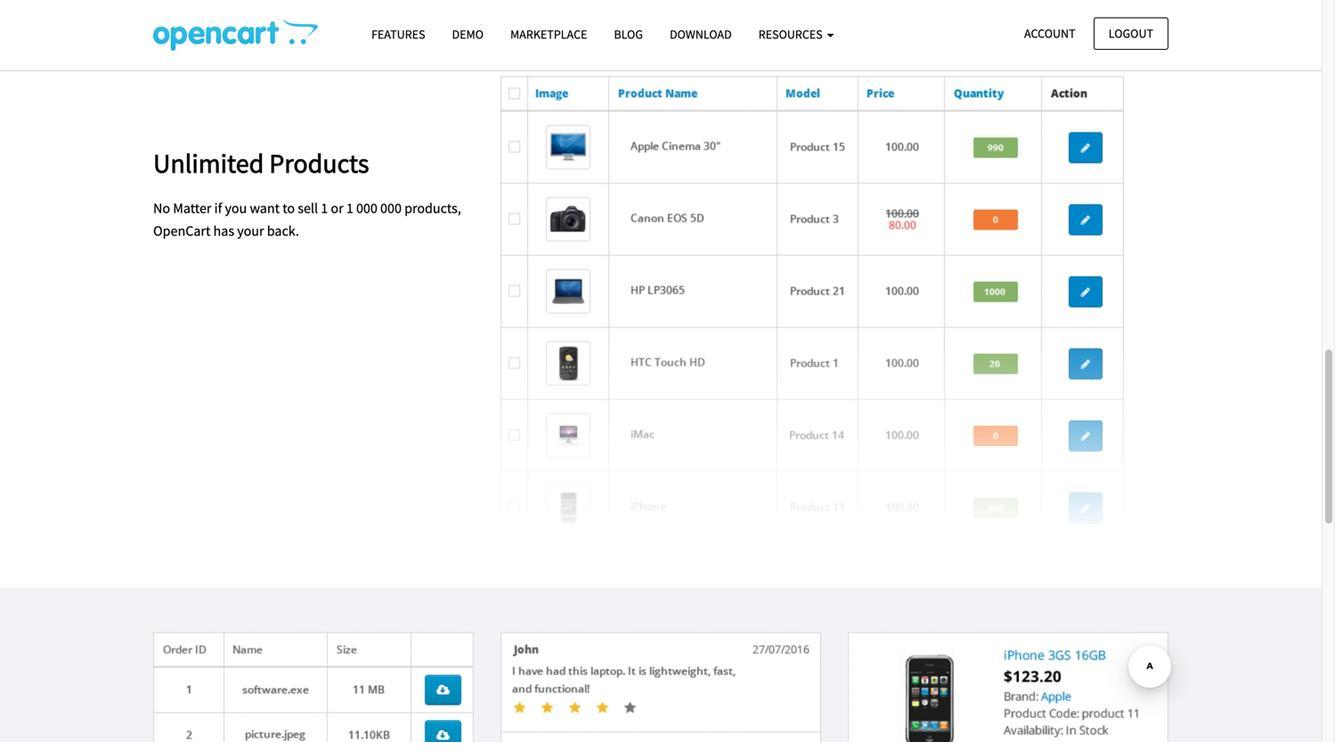 Task type: vqa. For each thing, say whether or not it's contained in the screenshot.
PayPal Checkout Integration "image"
no



Task type: describe. For each thing, give the bounding box(es) containing it.
unlimited products
[[153, 147, 369, 180]]

account
[[1024, 25, 1076, 41]]

features
[[371, 26, 425, 42]]

demo link
[[439, 19, 497, 50]]

download link
[[656, 19, 745, 50]]

logout link
[[1094, 17, 1169, 50]]

to
[[283, 200, 295, 217]]

want
[[250, 200, 280, 217]]

blog
[[614, 26, 643, 42]]

logout
[[1109, 25, 1154, 41]]

demo
[[452, 26, 484, 42]]

resources link
[[745, 19, 847, 50]]

account link
[[1009, 17, 1091, 50]]

opencart
[[153, 222, 211, 240]]

download
[[670, 26, 732, 42]]

no
[[153, 200, 170, 217]]

has
[[213, 222, 234, 240]]

unlimited products image
[[501, 76, 1124, 544]]

back.
[[267, 222, 299, 240]]



Task type: locate. For each thing, give the bounding box(es) containing it.
1 horizontal spatial 000
[[380, 200, 402, 217]]

your
[[237, 222, 264, 240]]

1 left or
[[321, 200, 328, 217]]

products
[[269, 147, 369, 180]]

blog link
[[601, 19, 656, 50]]

sell
[[298, 200, 318, 217]]

no matter if you want to sell 1 or 1 000 000 products, opencart has your back.
[[153, 200, 461, 240]]

1
[[321, 200, 328, 217], [346, 200, 353, 217]]

reward points image
[[848, 633, 1169, 743]]

matter
[[173, 200, 212, 217]]

product reviews & retings image
[[501, 633, 821, 743]]

unlimited
[[153, 147, 264, 180]]

000
[[356, 200, 378, 217], [380, 200, 402, 217]]

products,
[[404, 200, 461, 217]]

or
[[331, 200, 344, 217]]

1 1 from the left
[[321, 200, 328, 217]]

1 000 from the left
[[356, 200, 378, 217]]

downloadable products ready image
[[153, 633, 474, 743]]

opencart - features image
[[153, 19, 318, 51]]

2 000 from the left
[[380, 200, 402, 217]]

1 horizontal spatial 1
[[346, 200, 353, 217]]

000 right or
[[356, 200, 378, 217]]

2 1 from the left
[[346, 200, 353, 217]]

resources
[[759, 26, 825, 42]]

000 left products,
[[380, 200, 402, 217]]

marketplace link
[[497, 19, 601, 50]]

1 right or
[[346, 200, 353, 217]]

you
[[225, 200, 247, 217]]

0 horizontal spatial 1
[[321, 200, 328, 217]]

if
[[214, 200, 222, 217]]

features link
[[358, 19, 439, 50]]

marketplace
[[510, 26, 587, 42]]

0 horizontal spatial 000
[[356, 200, 378, 217]]



